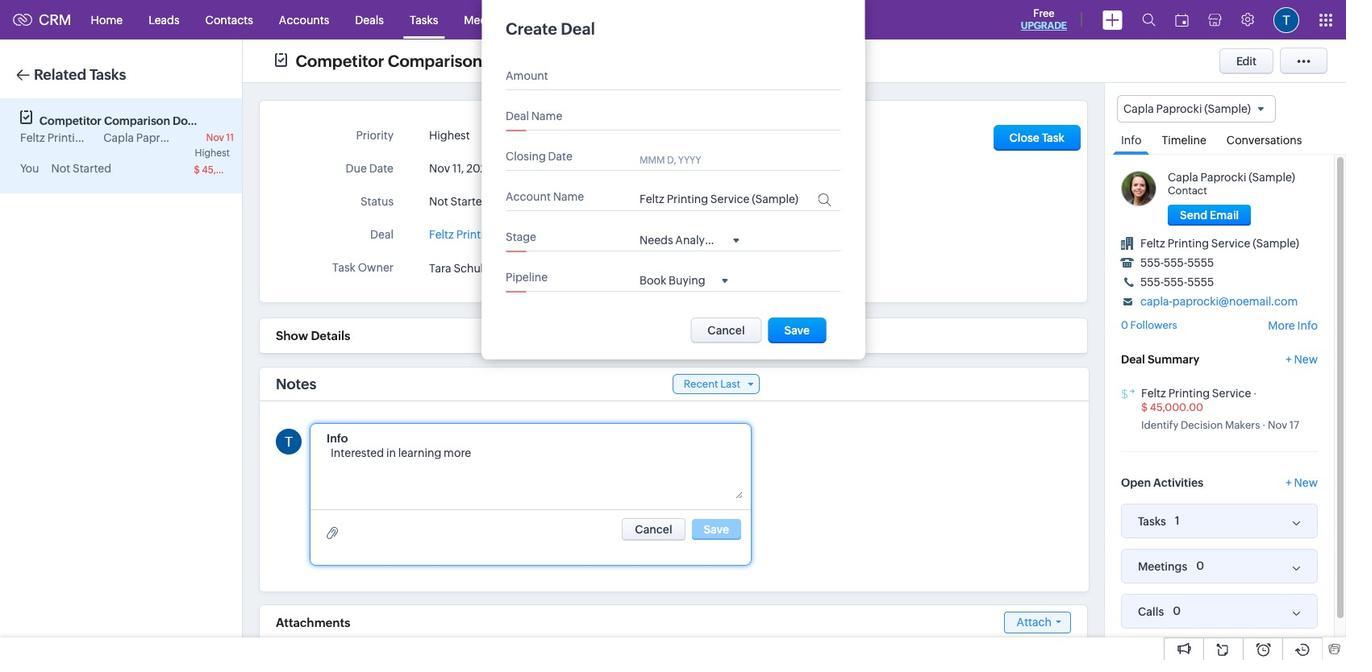 Task type: describe. For each thing, give the bounding box(es) containing it.
create deal
[[506, 19, 595, 38]]

1 horizontal spatial info
[[1297, 320, 1318, 333]]

1 vertical spatial capla
[[103, 131, 134, 144]]

makers
[[1225, 420, 1260, 432]]

owner
[[358, 261, 394, 274]]

crm
[[39, 11, 71, 28]]

amount
[[506, 69, 548, 82]]

1 new from the top
[[1294, 353, 1318, 366]]

status
[[360, 195, 394, 208]]

edit
[[1236, 54, 1257, 67]]

service down "related tasks" at the left
[[91, 131, 130, 144]]

1
[[1175, 515, 1180, 528]]

close
[[1009, 131, 1040, 144]]

feltz up you
[[20, 131, 45, 144]]

tasks link
[[397, 0, 451, 39]]

0 for meetings
[[1196, 560, 1204, 573]]

edit button
[[1219, 48, 1274, 74]]

search element
[[1132, 0, 1166, 40]]

analysis
[[675, 234, 718, 247]]

show details
[[276, 329, 350, 343]]

last
[[720, 378, 740, 390]]

reports
[[590, 13, 631, 26]]

contact
[[1168, 185, 1207, 197]]

account name
[[506, 190, 584, 203]]

started for status
[[450, 195, 489, 208]]

close task link
[[993, 125, 1081, 151]]

deal right create
[[561, 19, 595, 38]]

11
[[226, 132, 234, 144]]

close task
[[1009, 131, 1065, 144]]

2 vertical spatial tasks
[[1138, 515, 1166, 528]]

1 555-555-5555 from the top
[[1141, 257, 1214, 270]]

create menu image
[[1103, 10, 1123, 29]]

1 vertical spatial feltz printing service
[[429, 228, 539, 241]]

0 horizontal spatial highest
[[195, 148, 230, 159]]

feltz printing service (sample) link
[[1141, 237, 1299, 250]]

MMM d, yyyy text field
[[640, 153, 728, 166]]

$ 45,000.00
[[194, 165, 251, 176]]

related
[[34, 66, 86, 83]]

2 5555 from the top
[[1187, 276, 1214, 289]]

more info link
[[1268, 320, 1318, 333]]

0 horizontal spatial $
[[194, 165, 200, 176]]

recent
[[684, 378, 718, 390]]

name for deal name
[[531, 110, 562, 123]]

open activities
[[1121, 477, 1204, 490]]

profile image
[[1274, 7, 1299, 33]]

stage
[[506, 231, 536, 244]]

document for competitor comparison document nov 11
[[173, 115, 229, 127]]

upgrade
[[1021, 20, 1067, 31]]

identify
[[1141, 420, 1179, 432]]

deal for deal summary
[[1121, 353, 1145, 366]]

capla paprocki (sample) link
[[1168, 171, 1295, 184]]

tara
[[429, 262, 451, 275]]

not for status
[[429, 195, 448, 208]]

name for account name
[[553, 190, 584, 203]]

deal summary
[[1121, 353, 1200, 366]]

activities
[[1153, 477, 1204, 490]]

0 vertical spatial feltz printing service
[[20, 131, 130, 144]]

timeline
[[1162, 134, 1207, 147]]

feltz printing service · $ 45,000.00 identify decision makers · nov 17
[[1141, 387, 1299, 432]]

date for due date
[[369, 162, 394, 175]]

0 vertical spatial tasks
[[410, 13, 438, 26]]

capla-paprocki@noemail.com
[[1141, 295, 1298, 308]]

decision
[[1181, 420, 1223, 432]]

not started for you
[[51, 162, 111, 175]]

attachments
[[276, 616, 350, 630]]

0 vertical spatial highest
[[429, 129, 470, 142]]

capla paprocki (sample) contact
[[1168, 171, 1295, 197]]

task owner
[[332, 261, 394, 274]]

contacts
[[205, 13, 253, 26]]

feltz inside feltz printing service · $ 45,000.00 identify decision makers · nov 17
[[1141, 387, 1166, 400]]

contacts link
[[192, 0, 266, 39]]

needs
[[640, 234, 673, 247]]

17
[[1290, 420, 1299, 432]]

competitor for competitor comparison document nov 11
[[39, 115, 102, 127]]

you
[[20, 162, 39, 175]]

0 for calls
[[1173, 605, 1181, 618]]

2 + from the top
[[1286, 477, 1292, 490]]

service down account
[[500, 228, 539, 241]]

capla-
[[1141, 295, 1173, 308]]

more info
[[1268, 320, 1318, 333]]

11,
[[452, 162, 464, 175]]

create
[[506, 19, 557, 38]]

paprocki@noemail.com
[[1173, 295, 1298, 308]]

home link
[[78, 0, 136, 39]]

priority
[[356, 129, 394, 142]]

capla paprocki (sample) inside field
[[1124, 102, 1251, 115]]

Add a note text field
[[327, 447, 743, 499]]

more
[[1268, 320, 1295, 333]]

related tasks
[[34, 66, 126, 83]]

(sample) up $ 45,000.00
[[184, 131, 231, 144]]

profile element
[[1264, 0, 1309, 39]]

leads link
[[136, 0, 192, 39]]

info link
[[1113, 123, 1150, 155]]

calls inside calls link
[[539, 13, 564, 26]]

Needs Analysis field
[[640, 233, 739, 247]]

accounts link
[[266, 0, 342, 39]]

capla inside field
[[1124, 102, 1154, 115]]

nov 11, 2023
[[429, 162, 493, 175]]

(sample) inside field
[[1204, 102, 1251, 115]]

buying
[[669, 274, 705, 287]]

show details link
[[276, 329, 350, 343]]

followers
[[1130, 320, 1177, 332]]

comparison for competitor comparison document nov 11
[[104, 115, 170, 127]]

0 horizontal spatial meetings
[[464, 13, 513, 26]]

paprocki inside capla paprocki (sample) field
[[1156, 102, 1202, 115]]

paprocki inside 'capla paprocki (sample) contact'
[[1201, 171, 1247, 184]]

details
[[311, 329, 350, 343]]

(sample) up paprocki@noemail.com
[[1253, 237, 1299, 250]]

feltz printing service (sample)
[[1141, 237, 1299, 250]]



Task type: locate. For each thing, give the bounding box(es) containing it.
date for closing date
[[548, 150, 573, 163]]

service
[[91, 131, 130, 144], [500, 228, 539, 241], [1211, 237, 1251, 250], [1212, 387, 1251, 400]]

deal up closing
[[506, 110, 529, 123]]

calendar image
[[1175, 13, 1189, 26]]

1 horizontal spatial calls
[[1138, 606, 1164, 619]]

$
[[194, 165, 200, 176], [1141, 401, 1148, 413]]

1 vertical spatial $
[[1141, 401, 1148, 413]]

1 horizontal spatial date
[[548, 150, 573, 163]]

0 vertical spatial capla paprocki (sample)
[[1124, 102, 1251, 115]]

free upgrade
[[1021, 7, 1067, 31]]

recent last
[[684, 378, 740, 390]]

1 horizontal spatial started
[[450, 195, 489, 208]]

1 vertical spatial not started
[[429, 195, 489, 208]]

capla down "related tasks" at the left
[[103, 131, 134, 144]]

0 vertical spatial nov
[[206, 132, 224, 144]]

0 vertical spatial competitor
[[296, 51, 384, 70]]

1 vertical spatial feltz printing service link
[[1141, 387, 1251, 400]]

attach link
[[1004, 612, 1071, 634]]

45,000.00 inside feltz printing service · $ 45,000.00 identify decision makers · nov 17
[[1150, 401, 1203, 413]]

comparison inside competitor comparison document nov 11
[[104, 115, 170, 127]]

task
[[1042, 131, 1065, 144], [332, 261, 356, 274]]

info inside info link
[[1121, 134, 1142, 147]]

started
[[73, 162, 111, 175], [450, 195, 489, 208]]

nov left 17
[[1268, 420, 1287, 432]]

0 vertical spatial calls
[[539, 13, 564, 26]]

1 horizontal spatial task
[[1042, 131, 1065, 144]]

needs analysis
[[640, 234, 718, 247]]

0 horizontal spatial tasks
[[89, 66, 126, 83]]

1 vertical spatial + new
[[1286, 477, 1318, 490]]

5555 down feltz printing service (sample) link
[[1187, 257, 1214, 270]]

1 vertical spatial capla paprocki (sample)
[[103, 131, 231, 144]]

feltz printing service link
[[429, 223, 539, 241], [1141, 387, 1251, 400]]

1 horizontal spatial meetings
[[1138, 561, 1188, 573]]

1 vertical spatial new
[[1294, 477, 1318, 490]]

capla inside 'capla paprocki (sample) contact'
[[1168, 171, 1198, 184]]

0 vertical spatial info
[[1121, 134, 1142, 147]]

name up closing date
[[531, 110, 562, 123]]

comparison for competitor comparison document
[[388, 51, 482, 70]]

0 horizontal spatial not
[[51, 162, 70, 175]]

new down 17
[[1294, 477, 1318, 490]]

book
[[640, 274, 666, 287]]

5555 up capla-paprocki@noemail.com
[[1187, 276, 1214, 289]]

0 vertical spatial capla
[[1124, 102, 1154, 115]]

0 vertical spatial ·
[[1253, 388, 1257, 400]]

tasks up competitor comparison document in the left of the page
[[410, 13, 438, 26]]

+ down more info
[[1286, 353, 1292, 366]]

45,000.00 down "11"
[[202, 165, 251, 176]]

deal for deal
[[370, 228, 394, 241]]

account
[[506, 190, 551, 203]]

tasks right related
[[89, 66, 126, 83]]

1 horizontal spatial highest
[[429, 129, 470, 142]]

1 horizontal spatial $
[[1141, 401, 1148, 413]]

1 vertical spatial 5555
[[1187, 276, 1214, 289]]

feltz up tara
[[429, 228, 454, 241]]

1 vertical spatial not
[[429, 195, 448, 208]]

search image
[[1142, 13, 1156, 27]]

paprocki left "11"
[[136, 131, 182, 144]]

not started right you
[[51, 162, 111, 175]]

competitor down "related tasks" at the left
[[39, 115, 102, 127]]

create menu element
[[1093, 0, 1132, 39]]

2 555-555-5555 from the top
[[1141, 276, 1214, 289]]

comparison
[[388, 51, 482, 70], [104, 115, 170, 127]]

document up "11"
[[173, 115, 229, 127]]

1 + from the top
[[1286, 353, 1292, 366]]

2023
[[466, 162, 493, 175]]

printing down related
[[47, 131, 89, 144]]

2 horizontal spatial tasks
[[1138, 515, 1166, 528]]

+ new down more info
[[1286, 353, 1318, 366]]

printing down the contact
[[1168, 237, 1209, 250]]

highest up 11,
[[429, 129, 470, 142]]

deal down status
[[370, 228, 394, 241]]

due date
[[346, 162, 394, 175]]

capla up info link
[[1124, 102, 1154, 115]]

1 horizontal spatial tasks
[[410, 13, 438, 26]]

1 vertical spatial calls
[[1138, 606, 1164, 619]]

2 horizontal spatial nov
[[1268, 420, 1287, 432]]

book buying
[[640, 274, 705, 287]]

meetings left calls link
[[464, 13, 513, 26]]

capla paprocki (sample)
[[1124, 102, 1251, 115], [103, 131, 231, 144]]

task left owner on the top of page
[[332, 261, 356, 274]]

None text field
[[640, 73, 816, 85]]

name
[[531, 110, 562, 123], [553, 190, 584, 203]]

0 vertical spatial 45,000.00
[[202, 165, 251, 176]]

reports link
[[577, 0, 644, 39]]

attach
[[1017, 616, 1052, 629]]

paprocki
[[1156, 102, 1202, 115], [136, 131, 182, 144], [1201, 171, 1247, 184]]

comparison down "related tasks" at the left
[[104, 115, 170, 127]]

1 horizontal spatial feltz printing service link
[[1141, 387, 1251, 400]]

feltz printing service up you
[[20, 131, 130, 144]]

deal down 0 followers
[[1121, 353, 1145, 366]]

1 horizontal spatial document
[[486, 51, 567, 70]]

date right closing
[[548, 150, 573, 163]]

feltz printing service
[[20, 131, 130, 144], [429, 228, 539, 241]]

0 vertical spatial new
[[1294, 353, 1318, 366]]

closing
[[506, 150, 546, 163]]

service up makers
[[1212, 387, 1251, 400]]

1 horizontal spatial comparison
[[388, 51, 482, 70]]

2 vertical spatial paprocki
[[1201, 171, 1247, 184]]

45,000.00 up identify
[[1150, 401, 1203, 413]]

2 horizontal spatial 0
[[1196, 560, 1204, 573]]

0 horizontal spatial not started
[[51, 162, 111, 175]]

1 vertical spatial ·
[[1262, 420, 1266, 432]]

+ new link
[[1286, 353, 1318, 374]]

0 horizontal spatial calls
[[539, 13, 564, 26]]

deal name
[[506, 110, 562, 123]]

0 horizontal spatial 45,000.00
[[202, 165, 251, 176]]

deal for deal name
[[506, 110, 529, 123]]

new down more info
[[1294, 353, 1318, 366]]

Book Buying field
[[640, 273, 728, 287]]

date right due
[[369, 162, 394, 175]]

· right makers
[[1262, 420, 1266, 432]]

(sample) up conversations link
[[1204, 102, 1251, 115]]

1 + new from the top
[[1286, 353, 1318, 366]]

0 horizontal spatial nov
[[206, 132, 224, 144]]

None submit
[[768, 318, 826, 344]]

not started down 11,
[[429, 195, 489, 208]]

service up paprocki@noemail.com
[[1211, 237, 1251, 250]]

2 vertical spatial 0
[[1173, 605, 1181, 618]]

1 vertical spatial document
[[173, 115, 229, 127]]

0 vertical spatial name
[[531, 110, 562, 123]]

1 horizontal spatial not started
[[429, 195, 489, 208]]

crm link
[[13, 11, 71, 28]]

meetings down the "1"
[[1138, 561, 1188, 573]]

1 vertical spatial task
[[332, 261, 356, 274]]

capla up the contact
[[1168, 171, 1198, 184]]

None button
[[1168, 205, 1251, 226], [691, 318, 762, 344], [622, 519, 685, 541], [1168, 205, 1251, 226], [691, 318, 762, 344], [622, 519, 685, 541]]

1 horizontal spatial competitor
[[296, 51, 384, 70]]

document down create
[[486, 51, 567, 70]]

info
[[1121, 134, 1142, 147], [1297, 320, 1318, 333]]

document inside competitor comparison document nov 11
[[173, 115, 229, 127]]

Add a title... text field
[[327, 431, 460, 447]]

highest
[[429, 129, 470, 142], [195, 148, 230, 159]]

1 horizontal spatial ·
[[1262, 420, 1266, 432]]

info right more
[[1297, 320, 1318, 333]]

feltz printing service up schultz
[[429, 228, 539, 241]]

1 horizontal spatial 0
[[1173, 605, 1181, 618]]

not started for status
[[429, 195, 489, 208]]

paprocki up the contact
[[1201, 171, 1247, 184]]

nov inside competitor comparison document nov 11
[[206, 132, 224, 144]]

0 horizontal spatial feltz printing service link
[[429, 223, 539, 241]]

1 vertical spatial info
[[1297, 320, 1318, 333]]

0 vertical spatial feltz printing service link
[[429, 223, 539, 241]]

feltz printing service link up decision
[[1141, 387, 1251, 400]]

1 vertical spatial 0
[[1196, 560, 1204, 573]]

(sample) inside 'capla paprocki (sample) contact'
[[1249, 171, 1295, 184]]

capla paprocki (sample) up timeline link
[[1124, 102, 1251, 115]]

1 vertical spatial highest
[[195, 148, 230, 159]]

document for competitor comparison document
[[486, 51, 567, 70]]

meetings
[[464, 13, 513, 26], [1138, 561, 1188, 573]]

1 vertical spatial 555-555-5555
[[1141, 276, 1214, 289]]

2 new from the top
[[1294, 477, 1318, 490]]

open
[[1121, 477, 1151, 490]]

highest up $ 45,000.00
[[195, 148, 230, 159]]

conversations
[[1227, 134, 1302, 147]]

0 vertical spatial 0
[[1121, 320, 1128, 332]]

new
[[1294, 353, 1318, 366], [1294, 477, 1318, 490]]

started for you
[[73, 162, 111, 175]]

nov inside feltz printing service · $ 45,000.00 identify decision makers · nov 17
[[1268, 420, 1287, 432]]

feltz
[[20, 131, 45, 144], [429, 228, 454, 241], [1141, 237, 1165, 250], [1141, 387, 1166, 400]]

due
[[346, 162, 367, 175]]

0 vertical spatial 5555
[[1187, 257, 1214, 270]]

+
[[1286, 353, 1292, 366], [1286, 477, 1292, 490]]

0 vertical spatial meetings
[[464, 13, 513, 26]]

1 vertical spatial nov
[[429, 162, 450, 175]]

conversations link
[[1219, 123, 1310, 154]]

2 vertical spatial capla
[[1168, 171, 1198, 184]]

+ new
[[1286, 353, 1318, 366], [1286, 477, 1318, 490]]

2 + new from the top
[[1286, 477, 1318, 490]]

tasks
[[410, 13, 438, 26], [89, 66, 126, 83], [1138, 515, 1166, 528]]

0 horizontal spatial document
[[173, 115, 229, 127]]

home
[[91, 13, 123, 26]]

$ inside feltz printing service · $ 45,000.00 identify decision makers · nov 17
[[1141, 401, 1148, 413]]

started down competitor comparison document nov 11 on the left top of the page
[[73, 162, 111, 175]]

0 vertical spatial not
[[51, 162, 70, 175]]

not
[[51, 162, 70, 175], [429, 195, 448, 208]]

task right close at the right of the page
[[1042, 131, 1065, 144]]

competitor comparison document nov 11
[[39, 115, 234, 144]]

notes
[[276, 376, 316, 393]]

0 horizontal spatial competitor
[[39, 115, 102, 127]]

capla paprocki (sample) up $ 45,000.00
[[103, 131, 231, 144]]

1 horizontal spatial not
[[429, 195, 448, 208]]

1 vertical spatial comparison
[[104, 115, 170, 127]]

$ down competitor comparison document nov 11 on the left top of the page
[[194, 165, 200, 176]]

competitor for competitor comparison document
[[296, 51, 384, 70]]

printing up schultz
[[456, 228, 498, 241]]

document
[[486, 51, 567, 70], [173, 115, 229, 127]]

printing inside feltz printing service · $ 45,000.00 identify decision makers · nov 17
[[1168, 387, 1210, 400]]

calls link
[[526, 0, 577, 39]]

info left the timeline
[[1121, 134, 1142, 147]]

not for you
[[51, 162, 70, 175]]

closing date
[[506, 150, 573, 163]]

deals
[[355, 13, 384, 26]]

not right you
[[51, 162, 70, 175]]

1 horizontal spatial feltz printing service
[[429, 228, 539, 241]]

·
[[1253, 388, 1257, 400], [1262, 420, 1266, 432]]

+ down 17
[[1286, 477, 1292, 490]]

0 horizontal spatial ·
[[1253, 388, 1257, 400]]

competitor comparison document
[[296, 51, 567, 70]]

0 vertical spatial 555-555-5555
[[1141, 257, 1214, 270]]

tasks left the "1"
[[1138, 515, 1166, 528]]

+ new down 17
[[1286, 477, 1318, 490]]

not down the 'nov 11, 2023'
[[429, 195, 448, 208]]

service inside feltz printing service · $ 45,000.00 identify decision makers · nov 17
[[1212, 387, 1251, 400]]

0 horizontal spatial comparison
[[104, 115, 170, 127]]

nov left 11,
[[429, 162, 450, 175]]

leads
[[149, 13, 180, 26]]

0 horizontal spatial task
[[332, 261, 356, 274]]

deals link
[[342, 0, 397, 39]]

1 horizontal spatial capla paprocki (sample)
[[1124, 102, 1251, 115]]

schultz
[[454, 262, 493, 275]]

(sample)
[[1204, 102, 1251, 115], [184, 131, 231, 144], [1249, 171, 1295, 184], [1253, 237, 1299, 250]]

1 vertical spatial meetings
[[1138, 561, 1188, 573]]

summary
[[1148, 353, 1200, 366]]

pipeline
[[506, 271, 548, 284]]

0 horizontal spatial info
[[1121, 134, 1142, 147]]

555-
[[1141, 257, 1164, 270], [1164, 257, 1187, 270], [1141, 276, 1164, 289], [1164, 276, 1187, 289]]

nov left "11"
[[206, 132, 224, 144]]

show
[[276, 329, 308, 343]]

feltz printing service link up schultz
[[429, 223, 539, 241]]

competitor inside competitor comparison document nov 11
[[39, 115, 102, 127]]

0 horizontal spatial 0
[[1121, 320, 1128, 332]]

competitor down deals link
[[296, 51, 384, 70]]

$ up identify
[[1141, 401, 1148, 413]]

feltz up "capla-"
[[1141, 237, 1165, 250]]

comparison down tasks link
[[388, 51, 482, 70]]

0 followers
[[1121, 320, 1177, 332]]

0
[[1121, 320, 1128, 332], [1196, 560, 1204, 573], [1173, 605, 1181, 618]]

0 horizontal spatial capla
[[103, 131, 134, 144]]

0 vertical spatial not started
[[51, 162, 111, 175]]

1 vertical spatial competitor
[[39, 115, 102, 127]]

feltz up identify
[[1141, 387, 1166, 400]]

1 vertical spatial tasks
[[89, 66, 126, 83]]

capla
[[1124, 102, 1154, 115], [103, 131, 134, 144], [1168, 171, 1198, 184]]

printing up decision
[[1168, 387, 1210, 400]]

capla-paprocki@noemail.com link
[[1141, 295, 1298, 308]]

· up makers
[[1253, 388, 1257, 400]]

tara schultz
[[429, 262, 493, 275]]

0 vertical spatial $
[[194, 165, 200, 176]]

0 horizontal spatial date
[[369, 162, 394, 175]]

name right account
[[553, 190, 584, 203]]

2 vertical spatial nov
[[1268, 420, 1287, 432]]

1 horizontal spatial nov
[[429, 162, 450, 175]]

0 vertical spatial started
[[73, 162, 111, 175]]

None text field
[[640, 192, 816, 205]]

paprocki up timeline link
[[1156, 102, 1202, 115]]

1 vertical spatial 45,000.00
[[1150, 401, 1203, 413]]

meetings link
[[451, 0, 526, 39]]

free
[[1033, 7, 1055, 19]]

started down the 'nov 11, 2023'
[[450, 195, 489, 208]]

(sample) down conversations on the top right of the page
[[1249, 171, 1295, 184]]

0 vertical spatial document
[[486, 51, 567, 70]]

0 horizontal spatial feltz printing service
[[20, 131, 130, 144]]

0 vertical spatial + new
[[1286, 353, 1318, 366]]

0 horizontal spatial capla paprocki (sample)
[[103, 131, 231, 144]]

1 vertical spatial started
[[450, 195, 489, 208]]

1 vertical spatial paprocki
[[136, 131, 182, 144]]

timeline link
[[1154, 123, 1215, 154]]

1 horizontal spatial 45,000.00
[[1150, 401, 1203, 413]]

1 vertical spatial +
[[1286, 477, 1292, 490]]

1 5555 from the top
[[1187, 257, 1214, 270]]

Capla Paprocki (Sample) field
[[1117, 95, 1276, 123]]



Task type: vqa. For each thing, say whether or not it's contained in the screenshot.
the Deal Name
yes



